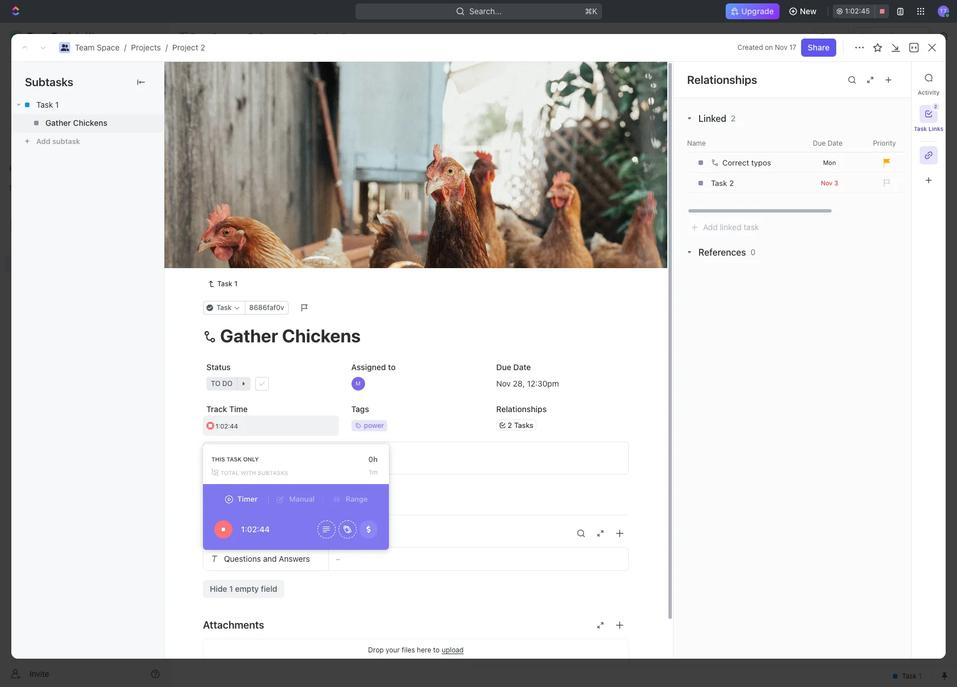 Task type: vqa. For each thing, say whether or not it's contained in the screenshot.
middle Client
no



Task type: describe. For each thing, give the bounding box(es) containing it.
status
[[206, 362, 231, 372]]

1 vertical spatial add task
[[305, 160, 335, 168]]

custom fields button
[[203, 520, 629, 547]]

1:02:45 for 1:02:45 button
[[845, 7, 870, 15]]

0 vertical spatial task 1
[[36, 100, 59, 109]]

created
[[738, 43, 763, 52]]

1 button for 2
[[255, 216, 271, 227]]

tree inside the sidebar navigation
[[5, 197, 164, 351]]

chickens
[[73, 118, 107, 128]]

subtasks
[[258, 469, 288, 476]]

1 horizontal spatial add task button
[[291, 158, 339, 171]]

gather chickens link
[[11, 114, 164, 132]]

team for team space
[[191, 31, 210, 41]]

assignees button
[[459, 130, 511, 144]]

space for team space / projects / project 2
[[97, 43, 120, 52]]

0
[[751, 247, 756, 257]]

1 vertical spatial project
[[172, 43, 198, 52]]

on
[[765, 43, 773, 52]]

correct
[[723, 158, 749, 167]]

action
[[307, 494, 334, 504]]

linked 2
[[699, 113, 736, 124]]

dashboards link
[[5, 113, 164, 131]]

upgrade
[[742, 6, 774, 16]]

hide for hide
[[589, 133, 604, 141]]

attachments
[[203, 619, 264, 631]]

new button
[[784, 2, 824, 20]]

team for team space / projects / project 2
[[75, 43, 95, 52]]

time
[[229, 404, 248, 414]]

task links
[[914, 125, 944, 132]]

due date
[[496, 362, 531, 372]]

dashboards
[[27, 117, 71, 126]]

calendar
[[289, 105, 323, 114]]

task sidebar content section
[[673, 62, 957, 659]]

new
[[800, 6, 817, 16]]

upload
[[442, 646, 464, 655]]

‎task 2
[[711, 179, 734, 188]]

1:02:45 button
[[203, 416, 339, 436]]

1:02:45 for 1:02:45 dropdown button
[[216, 422, 238, 429]]

references 0
[[699, 247, 756, 258]]

references
[[699, 247, 746, 258]]

1m
[[369, 469, 378, 476]]

gather
[[45, 118, 71, 128]]

questions
[[224, 554, 261, 564]]

tags
[[351, 404, 369, 414]]

add description button
[[207, 449, 625, 467]]

custom
[[203, 528, 240, 539]]

to inside drop your files here to upload
[[433, 646, 440, 654]]

2 vertical spatial task 1
[[217, 279, 238, 288]]

user group image
[[180, 33, 187, 39]]

0 vertical spatial task 1 link
[[11, 96, 164, 114]]

correct typos link
[[708, 153, 799, 172]]

this task only
[[212, 456, 259, 463]]

1 horizontal spatial projects link
[[245, 29, 292, 43]]

2 vertical spatial project
[[197, 67, 248, 86]]

progress
[[219, 160, 256, 168]]

automations button
[[854, 28, 913, 45]]

task 2
[[229, 217, 253, 227]]

subtasks inside button
[[252, 494, 291, 504]]

answers
[[279, 554, 310, 564]]

0 horizontal spatial relationships
[[496, 404, 547, 414]]

date
[[514, 362, 531, 372]]

relationships inside the task sidebar content section
[[687, 73, 757, 86]]

total with subtasks
[[221, 469, 288, 476]]

track time
[[206, 404, 248, 414]]

0 vertical spatial subtasks
[[25, 75, 73, 88]]

gantt
[[385, 105, 406, 114]]

tasks
[[514, 420, 534, 429]]

subtasks button
[[248, 489, 296, 509]]

share button down new
[[814, 27, 849, 45]]

‎task 2 link
[[708, 174, 799, 193]]

1:02:45 button
[[833, 5, 889, 18]]

range
[[346, 495, 368, 504]]

nov
[[775, 43, 788, 52]]

calendar link
[[287, 102, 323, 118]]

gantt link
[[383, 102, 406, 118]]

inbox
[[27, 78, 47, 88]]

details button
[[203, 489, 241, 509]]

questions and answers
[[224, 554, 310, 564]]

board link
[[209, 102, 234, 118]]

description
[[242, 453, 283, 463]]

assignees
[[473, 133, 506, 141]]

assigned
[[351, 362, 386, 372]]

2 vertical spatial add task button
[[223, 235, 267, 248]]

home link
[[5, 55, 164, 73]]

custom fields
[[203, 528, 271, 539]]

⌘k
[[585, 6, 597, 16]]

favorites
[[9, 164, 39, 173]]

home
[[27, 59, 49, 69]]

task inside tab list
[[914, 125, 927, 132]]

1 horizontal spatial projects
[[259, 31, 289, 41]]

1 horizontal spatial project 2 link
[[299, 29, 349, 43]]

add description
[[225, 453, 283, 463]]

17
[[790, 43, 797, 52]]

1 inside "custom fields" element
[[229, 584, 233, 594]]

only
[[243, 456, 259, 463]]

upgrade link
[[726, 3, 780, 19]]

activity
[[918, 89, 940, 96]]



Task type: locate. For each thing, give the bounding box(es) containing it.
2 horizontal spatial add task button
[[869, 69, 917, 87]]

and
[[263, 554, 277, 564]]

task 1 up dashboards
[[36, 100, 59, 109]]

1 horizontal spatial user group image
[[60, 44, 69, 51]]

drop
[[368, 646, 384, 654]]

to do
[[210, 268, 232, 277]]

Edit task name text field
[[203, 325, 629, 346]]

to right assigned
[[388, 362, 396, 372]]

add task for the right the add task button
[[875, 73, 910, 82]]

0 vertical spatial to
[[210, 268, 220, 277]]

0 horizontal spatial add task button
[[223, 235, 267, 248]]

1 horizontal spatial team
[[191, 31, 210, 41]]

1 horizontal spatial relationships
[[687, 73, 757, 86]]

0 horizontal spatial project 2
[[197, 67, 264, 86]]

to left 'do' at the top left
[[210, 268, 220, 277]]

custom fields element
[[203, 547, 629, 598]]

1 vertical spatial relationships
[[496, 404, 547, 414]]

project 2 link
[[299, 29, 349, 43], [172, 43, 205, 52]]

1 horizontal spatial space
[[212, 31, 235, 41]]

add down calendar link
[[305, 160, 318, 168]]

1 vertical spatial 1:02:45
[[216, 422, 238, 429]]

2 horizontal spatial add task
[[875, 73, 910, 82]]

0 horizontal spatial team space link
[[75, 43, 120, 52]]

0 horizontal spatial team
[[75, 43, 95, 52]]

0 vertical spatial user group image
[[60, 44, 69, 51]]

0 vertical spatial add task
[[875, 73, 910, 82]]

1 vertical spatial to
[[388, 362, 396, 372]]

1 horizontal spatial add task
[[305, 160, 335, 168]]

subtasks down home
[[25, 75, 73, 88]]

space right user group icon
[[212, 31, 235, 41]]

1 vertical spatial task 1 link
[[203, 277, 242, 291]]

Search tasks... text field
[[816, 129, 930, 146]]

0 vertical spatial 1:02:45
[[845, 7, 870, 15]]

0 vertical spatial hide
[[589, 133, 604, 141]]

fields
[[243, 528, 271, 539]]

add task down calendar
[[305, 160, 335, 168]]

gather chickens
[[45, 118, 107, 128]]

add down the task 2
[[229, 236, 243, 246]]

sidebar navigation
[[0, 23, 170, 687]]

project
[[313, 31, 340, 41], [172, 43, 198, 52], [197, 67, 248, 86]]

hide inside "button"
[[589, 133, 604, 141]]

user group image inside tree
[[12, 222, 20, 229]]

1:02:45 down track time
[[216, 422, 238, 429]]

tree
[[5, 197, 164, 351]]

upload button
[[442, 646, 464, 655]]

0 vertical spatial add task button
[[869, 69, 917, 87]]

0 vertical spatial project
[[313, 31, 340, 41]]

field
[[261, 584, 277, 594]]

2 tasks
[[508, 420, 534, 429]]

8686faf0v
[[249, 303, 284, 312]]

due
[[496, 362, 511, 372]]

1:02:45
[[845, 7, 870, 15], [216, 422, 238, 429], [241, 524, 270, 534]]

0 horizontal spatial to
[[210, 268, 220, 277]]

invite
[[29, 669, 49, 679]]

1 vertical spatial projects
[[131, 43, 161, 52]]

task 1 link
[[11, 96, 164, 114], [203, 277, 242, 291]]

add task
[[875, 73, 910, 82], [305, 160, 335, 168], [229, 236, 262, 246]]

0 horizontal spatial task 1 link
[[11, 96, 164, 114]]

share right 17
[[808, 43, 830, 52]]

1:02:45 up 'automations'
[[845, 7, 870, 15]]

typos
[[752, 158, 771, 167]]

timer
[[237, 495, 258, 504]]

add task button down the task 2
[[223, 235, 267, 248]]

inbox link
[[5, 74, 164, 92]]

to
[[210, 268, 220, 277], [388, 362, 396, 372], [433, 646, 440, 654]]

task
[[227, 456, 242, 463]]

manual
[[289, 495, 315, 504]]

1 horizontal spatial team space link
[[176, 29, 238, 43]]

0 vertical spatial team
[[191, 31, 210, 41]]

share button right 17
[[801, 39, 837, 57]]

hide
[[589, 133, 604, 141], [210, 584, 227, 594]]

task
[[893, 73, 910, 82], [36, 100, 53, 109], [914, 125, 927, 132], [320, 160, 335, 168], [229, 197, 246, 207], [229, 217, 246, 227], [245, 236, 262, 246], [217, 279, 232, 288]]

share for share button right of 17
[[808, 43, 830, 52]]

1 vertical spatial user group image
[[12, 222, 20, 229]]

task 1 down 'do' at the top left
[[217, 279, 238, 288]]

1
[[55, 100, 59, 109], [248, 197, 252, 207], [265, 197, 268, 206], [266, 217, 269, 226], [234, 279, 238, 288], [229, 584, 233, 594]]

add task button down automations button
[[869, 69, 917, 87]]

1 horizontal spatial to
[[388, 362, 396, 372]]

add task for the bottommost the add task button
[[229, 236, 262, 246]]

files
[[402, 646, 415, 654]]

links
[[929, 125, 944, 132]]

space for team space
[[212, 31, 235, 41]]

drop your files here to upload
[[368, 646, 464, 655]]

empty
[[235, 584, 259, 594]]

add task down the task 2
[[229, 236, 262, 246]]

1 horizontal spatial hide
[[589, 133, 604, 141]]

0 vertical spatial relationships
[[687, 73, 757, 86]]

team space
[[191, 31, 235, 41]]

details
[[208, 494, 237, 504]]

2 horizontal spatial 1:02:45
[[845, 7, 870, 15]]

user group image up 'home' 'link'
[[60, 44, 69, 51]]

list link
[[253, 102, 268, 118]]

1 horizontal spatial project 2
[[313, 31, 347, 41]]

1 horizontal spatial subtasks
[[252, 494, 291, 504]]

items
[[337, 494, 360, 504]]

with
[[241, 469, 256, 476]]

1 horizontal spatial 1:02:45
[[241, 524, 270, 534]]

1 vertical spatial team
[[75, 43, 95, 52]]

add right this
[[225, 453, 240, 463]]

2 vertical spatial add task
[[229, 236, 262, 246]]

0 vertical spatial share
[[821, 31, 843, 41]]

user group image down spaces
[[12, 222, 20, 229]]

1 vertical spatial subtasks
[[252, 494, 291, 504]]

search...
[[469, 6, 502, 16]]

relationships
[[687, 73, 757, 86], [496, 404, 547, 414]]

2 vertical spatial to
[[433, 646, 440, 654]]

2 button
[[920, 103, 940, 123]]

1 button
[[254, 196, 270, 208], [255, 216, 271, 227]]

add down automations button
[[875, 73, 890, 82]]

add
[[875, 73, 890, 82], [305, 160, 318, 168], [229, 236, 243, 246], [225, 453, 240, 463]]

‎task
[[711, 179, 727, 188]]

1 button for 1
[[254, 196, 270, 208]]

assigned to
[[351, 362, 396, 372]]

task 1 link down to do
[[203, 277, 242, 291]]

action items
[[307, 494, 360, 504]]

track
[[206, 404, 227, 414]]

0 horizontal spatial projects link
[[131, 43, 161, 52]]

attachments button
[[203, 612, 629, 639]]

/
[[240, 31, 243, 41], [294, 31, 296, 41], [124, 43, 126, 52], [166, 43, 168, 52]]

0 horizontal spatial projects
[[131, 43, 161, 52]]

1 horizontal spatial task 1 link
[[203, 277, 242, 291]]

add task down automations button
[[875, 73, 910, 82]]

action items button
[[303, 489, 365, 509]]

1 vertical spatial hide
[[210, 584, 227, 594]]

team right user group icon
[[191, 31, 210, 41]]

table
[[344, 105, 364, 114]]

2
[[342, 31, 347, 41], [200, 43, 205, 52], [251, 67, 261, 86], [935, 104, 938, 109], [731, 113, 736, 123], [269, 160, 274, 168], [730, 179, 734, 188], [248, 217, 253, 227], [245, 268, 249, 277], [508, 420, 512, 429]]

1 vertical spatial task 1
[[229, 197, 252, 207]]

1 button right the task 2
[[255, 216, 271, 227]]

share down new button
[[821, 31, 843, 41]]

user group image
[[60, 44, 69, 51], [12, 222, 20, 229]]

1 vertical spatial project 2
[[197, 67, 264, 86]]

0 horizontal spatial user group image
[[12, 222, 20, 229]]

1 vertical spatial add task button
[[291, 158, 339, 171]]

task 1
[[36, 100, 59, 109], [229, 197, 252, 207], [217, 279, 238, 288]]

created on nov 17
[[738, 43, 797, 52]]

do
[[222, 268, 232, 277]]

team space / projects / project 2
[[75, 43, 205, 52]]

0 horizontal spatial add task
[[229, 236, 262, 246]]

1:02:45 inside button
[[845, 7, 870, 15]]

hide for hide 1 empty field
[[210, 584, 227, 594]]

hide button
[[584, 130, 608, 144]]

your
[[386, 646, 400, 654]]

1 button down the 'progress'
[[254, 196, 270, 208]]

0 horizontal spatial 1:02:45
[[216, 422, 238, 429]]

0 vertical spatial project 2
[[313, 31, 347, 41]]

0 vertical spatial projects
[[259, 31, 289, 41]]

1 vertical spatial share
[[808, 43, 830, 52]]

1:02:45 down timer
[[241, 524, 270, 534]]

task 1 link up chickens
[[11, 96, 164, 114]]

spaces
[[9, 184, 33, 192]]

1:02:45 inside dropdown button
[[216, 422, 238, 429]]

2 vertical spatial 1:02:45
[[241, 524, 270, 534]]

0h
[[369, 455, 378, 464]]

task 1 up the task 2
[[229, 197, 252, 207]]

favorites button
[[5, 162, 44, 176]]

name
[[687, 139, 706, 147]]

0 vertical spatial space
[[212, 31, 235, 41]]

share for share button underneath new
[[821, 31, 843, 41]]

relationships up 2 tasks
[[496, 404, 547, 414]]

space
[[212, 31, 235, 41], [97, 43, 120, 52]]

2 horizontal spatial to
[[433, 646, 440, 654]]

subtasks down subtasks
[[252, 494, 291, 504]]

docs
[[27, 98, 46, 107]]

list
[[255, 105, 268, 114]]

1 vertical spatial space
[[97, 43, 120, 52]]

team up 'home' 'link'
[[75, 43, 95, 52]]

0 horizontal spatial subtasks
[[25, 75, 73, 88]]

linked
[[699, 113, 727, 124]]

correct typos
[[723, 158, 771, 167]]

0 horizontal spatial space
[[97, 43, 120, 52]]

hide 1 empty field
[[210, 584, 277, 594]]

space up 'home' 'link'
[[97, 43, 120, 52]]

0 horizontal spatial hide
[[210, 584, 227, 594]]

task sidebar navigation tab list
[[914, 69, 944, 189]]

projects
[[259, 31, 289, 41], [131, 43, 161, 52]]

0 horizontal spatial project 2 link
[[172, 43, 205, 52]]

hide inside "custom fields" element
[[210, 584, 227, 594]]

board
[[212, 105, 234, 114]]

2 inside "linked 2"
[[731, 113, 736, 123]]

to right "here"
[[433, 646, 440, 654]]

this
[[212, 456, 225, 463]]

in
[[210, 160, 217, 168]]

relationships up "linked 2"
[[687, 73, 757, 86]]

add task button down calendar link
[[291, 158, 339, 171]]

here
[[417, 646, 431, 654]]

2 inside button
[[935, 104, 938, 109]]

0 vertical spatial 1 button
[[254, 196, 270, 208]]

1 vertical spatial 1 button
[[255, 216, 271, 227]]

8686faf0v button
[[245, 301, 289, 315]]



